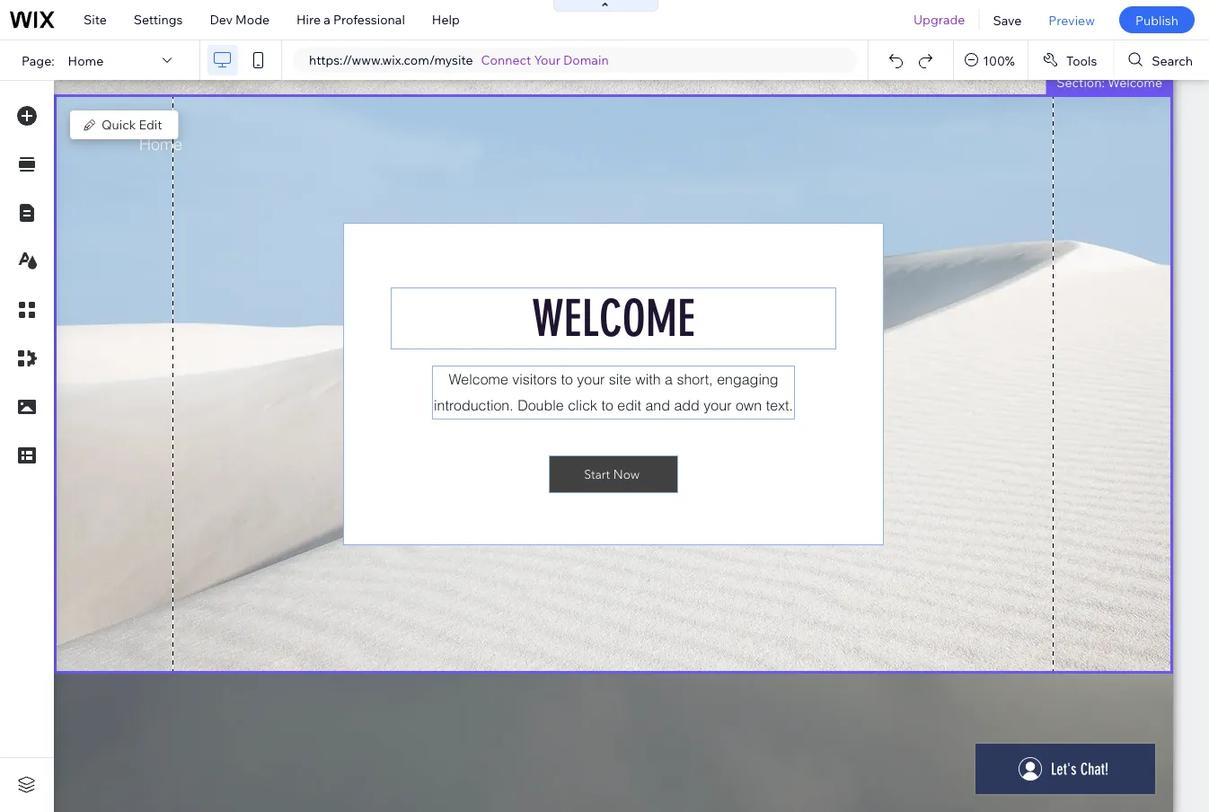 Task type: locate. For each thing, give the bounding box(es) containing it.
domain
[[563, 52, 609, 68]]

quick
[[102, 117, 136, 132]]

a
[[324, 12, 330, 27]]

home
[[68, 52, 104, 68]]

hire a professional
[[296, 12, 405, 27]]

tools button
[[1028, 40, 1113, 80]]

section:
[[1057, 75, 1105, 90]]

preview button
[[1035, 0, 1108, 40]]

upgrade
[[914, 12, 965, 27]]

100%
[[983, 52, 1015, 68]]

save button
[[980, 0, 1035, 40]]

search button
[[1114, 40, 1209, 80]]

save
[[993, 12, 1022, 28]]

publish button
[[1119, 6, 1195, 33]]

your
[[534, 52, 560, 68]]

100% button
[[954, 40, 1028, 80]]

tools
[[1066, 52, 1097, 68]]

hire
[[296, 12, 321, 27]]



Task type: vqa. For each thing, say whether or not it's contained in the screenshot.
members
no



Task type: describe. For each thing, give the bounding box(es) containing it.
publish
[[1135, 12, 1179, 28]]

section: welcome
[[1057, 75, 1162, 90]]

quick edit
[[102, 117, 162, 132]]

search
[[1152, 52, 1193, 68]]

https://www.wix.com/mysite connect your domain
[[309, 52, 609, 68]]

connect
[[481, 52, 531, 68]]

settings
[[134, 12, 183, 27]]

dev
[[210, 12, 233, 27]]

help
[[432, 12, 460, 27]]

preview
[[1049, 12, 1095, 28]]

welcome
[[1108, 75, 1162, 90]]

edit
[[139, 117, 162, 132]]

site
[[84, 12, 107, 27]]

https://www.wix.com/mysite
[[309, 52, 473, 68]]

mode
[[235, 12, 270, 27]]

dev mode
[[210, 12, 270, 27]]

professional
[[333, 12, 405, 27]]



